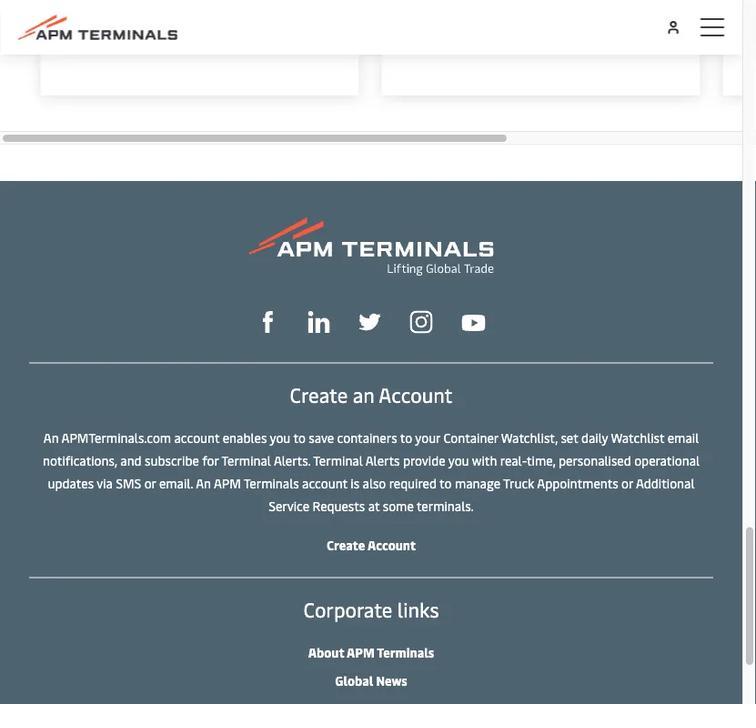 Task type: describe. For each thing, give the bounding box(es) containing it.
daily
[[582, 429, 609, 447]]

news
[[377, 672, 408, 690]]

linkedin__x28_alt_x29__3_ link
[[308, 309, 330, 333]]

appointments
[[538, 475, 619, 492]]

for
[[202, 452, 219, 469]]

0 vertical spatial account
[[379, 381, 453, 408]]

an apmterminals.com account enables you to save containers to your container watchlist, set daily watchlist email notifications, and subscribe for terminal alerts. terminal alerts provide you with real-time, personalised operational updates via sms or email. an apm terminals account is also required to manage truck appointments or additional service requests at some terminals.
[[43, 429, 700, 515]]

global news link
[[335, 672, 408, 690]]

manage
[[455, 475, 501, 492]]

subscribe
[[145, 452, 199, 469]]

global
[[335, 672, 374, 690]]

1 horizontal spatial to
[[400, 429, 413, 447]]

1 vertical spatial you
[[449, 452, 470, 469]]

1 or from the left
[[144, 475, 156, 492]]

0 horizontal spatial to
[[294, 429, 306, 447]]

container
[[444, 429, 499, 447]]

read more
[[164, 31, 236, 50]]

containers
[[337, 429, 398, 447]]

2 terminal from the left
[[314, 452, 363, 469]]

alerts
[[366, 452, 400, 469]]

real-
[[501, 452, 527, 469]]

via
[[97, 475, 113, 492]]

about apm terminals link
[[309, 644, 435, 661]]

instagram link
[[410, 309, 433, 334]]

corporate links
[[304, 596, 439, 623]]

service
[[269, 498, 310, 515]]

personalised
[[559, 452, 632, 469]]

apmt footer logo image
[[249, 218, 494, 276]]

corporate
[[304, 596, 393, 623]]

0 vertical spatial account
[[174, 429, 220, 447]]

read more link
[[41, 0, 359, 96]]

twitter image
[[359, 312, 381, 333]]

1 vertical spatial account
[[302, 475, 348, 492]]

about apm terminals
[[309, 644, 435, 661]]

1 vertical spatial an
[[196, 475, 211, 492]]

alerts.
[[274, 452, 311, 469]]

2 horizontal spatial to
[[440, 475, 452, 492]]

global news
[[335, 672, 408, 690]]

create for create account
[[327, 537, 365, 554]]

terminals inside the an apmterminals.com account enables you to save containers to your container watchlist, set daily watchlist email notifications, and subscribe for terminal alerts. terminal alerts provide you with real-time, personalised operational updates via sms or email. an apm terminals account is also required to manage truck appointments or additional service requests at some terminals.
[[244, 475, 299, 492]]

create for create an account
[[290, 381, 348, 408]]

links
[[398, 596, 439, 623]]

updates
[[48, 475, 94, 492]]

fill 44 link
[[359, 309, 381, 333]]

sms
[[116, 475, 141, 492]]

also
[[363, 475, 386, 492]]

more
[[201, 31, 236, 50]]

provide
[[403, 452, 446, 469]]

set
[[561, 429, 579, 447]]



Task type: vqa. For each thing, say whether or not it's contained in the screenshot.
the left Terminals
yes



Task type: locate. For each thing, give the bounding box(es) containing it.
or left additional
[[622, 475, 634, 492]]

notifications,
[[43, 452, 117, 469]]

account
[[174, 429, 220, 447], [302, 475, 348, 492]]

create
[[290, 381, 348, 408], [327, 537, 365, 554]]

0 vertical spatial an
[[44, 429, 59, 447]]

apm down the "for"
[[214, 475, 241, 492]]

terminal down enables
[[222, 452, 271, 469]]

account up your
[[379, 381, 453, 408]]

account up requests
[[302, 475, 348, 492]]

to left save on the left bottom of page
[[294, 429, 306, 447]]

1 vertical spatial terminals
[[377, 644, 435, 661]]

you down container
[[449, 452, 470, 469]]

1 horizontal spatial an
[[196, 475, 211, 492]]

apmterminals.com
[[62, 429, 171, 447]]

0 horizontal spatial an
[[44, 429, 59, 447]]

or right the sms
[[144, 475, 156, 492]]

to
[[294, 429, 306, 447], [400, 429, 413, 447], [440, 475, 452, 492]]

apm up global
[[347, 644, 375, 661]]

0 horizontal spatial apm
[[214, 475, 241, 492]]

0 vertical spatial apm
[[214, 475, 241, 492]]

terminals
[[244, 475, 299, 492], [377, 644, 435, 661]]

1 horizontal spatial or
[[622, 475, 634, 492]]

you tube link
[[462, 310, 486, 333]]

time,
[[527, 452, 556, 469]]

additional
[[636, 475, 695, 492]]

an down the "for"
[[196, 475, 211, 492]]

email
[[668, 429, 700, 447]]

operational
[[635, 452, 700, 469]]

1 horizontal spatial terminal
[[314, 452, 363, 469]]

0 horizontal spatial terminal
[[222, 452, 271, 469]]

1 vertical spatial account
[[368, 537, 416, 554]]

1 horizontal spatial apm
[[347, 644, 375, 661]]

create down requests
[[327, 537, 365, 554]]

instagram image
[[410, 311, 433, 334]]

create an account
[[290, 381, 453, 408]]

your
[[416, 429, 441, 447]]

linkedin image
[[308, 312, 330, 333]]

facebook image
[[257, 312, 279, 333]]

save
[[309, 429, 334, 447]]

0 vertical spatial you
[[270, 429, 291, 447]]

terminal down save on the left bottom of page
[[314, 452, 363, 469]]

youtube image
[[462, 315, 486, 332]]

create up save on the left bottom of page
[[290, 381, 348, 408]]

to up terminals. at the right
[[440, 475, 452, 492]]

or
[[144, 475, 156, 492], [622, 475, 634, 492]]

1 terminal from the left
[[222, 452, 271, 469]]

an
[[44, 429, 59, 447], [196, 475, 211, 492]]

truck
[[504, 475, 535, 492]]

1 vertical spatial apm
[[347, 644, 375, 661]]

and
[[120, 452, 142, 469]]

watchlist,
[[502, 429, 558, 447]]

email.
[[159, 475, 193, 492]]

terminals.
[[417, 498, 474, 515]]

2 or from the left
[[622, 475, 634, 492]]

1 vertical spatial create
[[327, 537, 365, 554]]

you
[[270, 429, 291, 447], [449, 452, 470, 469]]

required
[[389, 475, 437, 492]]

1 horizontal spatial account
[[302, 475, 348, 492]]

create account
[[327, 537, 416, 554]]

an up notifications,
[[44, 429, 59, 447]]

enables
[[223, 429, 267, 447]]

to left your
[[400, 429, 413, 447]]

0 horizontal spatial account
[[174, 429, 220, 447]]

account
[[379, 381, 453, 408], [368, 537, 416, 554]]

0 vertical spatial create
[[290, 381, 348, 408]]

0 vertical spatial terminals
[[244, 475, 299, 492]]

account down some
[[368, 537, 416, 554]]

is
[[351, 475, 360, 492]]

create account link
[[327, 537, 416, 554]]

1 horizontal spatial terminals
[[377, 644, 435, 661]]

account up the "for"
[[174, 429, 220, 447]]

read
[[164, 31, 198, 50]]

terminals up news
[[377, 644, 435, 661]]

with
[[473, 452, 498, 469]]

requests
[[313, 498, 365, 515]]

0 horizontal spatial you
[[270, 429, 291, 447]]

you up alerts.
[[270, 429, 291, 447]]

some
[[383, 498, 414, 515]]

0 horizontal spatial or
[[144, 475, 156, 492]]

apm
[[214, 475, 241, 492], [347, 644, 375, 661]]

apm inside the an apmterminals.com account enables you to save containers to your container watchlist, set daily watchlist email notifications, and subscribe for terminal alerts. terminal alerts provide you with real-time, personalised operational updates via sms or email. an apm terminals account is also required to manage truck appointments or additional service requests at some terminals.
[[214, 475, 241, 492]]

shape link
[[257, 309, 279, 333]]

about
[[309, 644, 345, 661]]

0 horizontal spatial terminals
[[244, 475, 299, 492]]

at
[[369, 498, 380, 515]]

terminal
[[222, 452, 271, 469], [314, 452, 363, 469]]

watchlist
[[612, 429, 665, 447]]

terminals up the service on the left of the page
[[244, 475, 299, 492]]

an
[[353, 381, 375, 408]]

1 horizontal spatial you
[[449, 452, 470, 469]]



